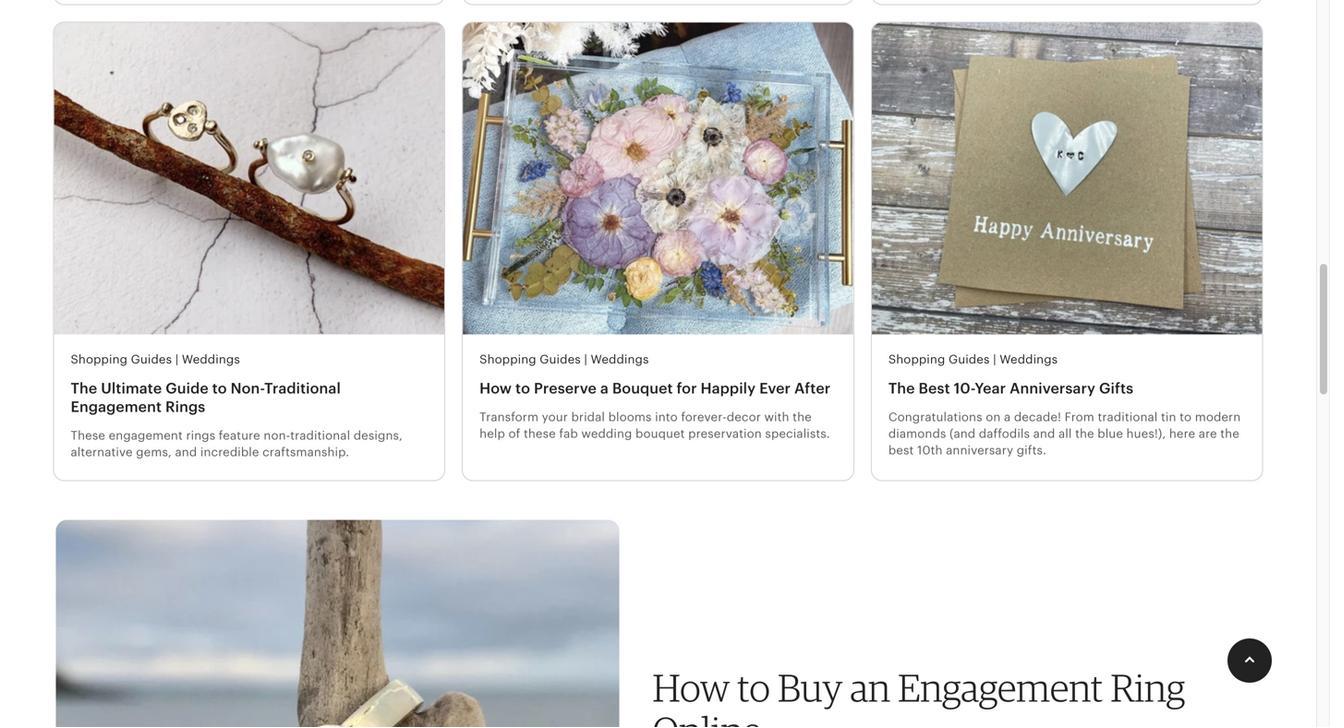 Task type: vqa. For each thing, say whether or not it's contained in the screenshot.
Impact related to Impact
no



Task type: describe. For each thing, give the bounding box(es) containing it.
online
[[653, 708, 762, 728]]

these
[[524, 427, 556, 441]]

how for how to preserve a bouquet for happily ever after
[[480, 380, 512, 397]]

shopping for best
[[889, 353, 945, 367]]

congratulations
[[889, 410, 983, 424]]

to up "transform"
[[515, 380, 530, 397]]

modern
[[1195, 410, 1241, 424]]

happily
[[701, 380, 756, 397]]

year
[[975, 380, 1006, 397]]

transform
[[480, 410, 539, 424]]

alternative
[[71, 446, 133, 460]]

gifts.
[[1017, 444, 1047, 458]]

congratulations on a decade! from traditional tin to modern diamonds (and daffodils and all the blue hues!), here are the best 10th anniversary gifts.
[[889, 410, 1241, 458]]

craftsmanship.
[[262, 446, 349, 460]]

non-
[[231, 380, 264, 397]]

bridal
[[571, 410, 605, 424]]

the ultimate guide to non-traditional engagement rings link
[[71, 380, 428, 416]]

engagement
[[109, 429, 183, 443]]

help
[[480, 427, 505, 441]]

decor
[[727, 410, 761, 424]]

weddings for a
[[591, 353, 649, 367]]

how for how to buy an engagement ring online
[[653, 665, 730, 711]]

10-
[[954, 380, 975, 397]]

wedding
[[581, 427, 632, 441]]

the best 10-year anniversary gifts link
[[889, 380, 1246, 398]]

10th
[[917, 444, 943, 458]]

how to preserve a bouquet for happily ever after link
[[480, 380, 837, 398]]

shopping for ultimate
[[71, 353, 128, 367]]

designs,
[[354, 429, 403, 443]]

are
[[1199, 427, 1217, 441]]

and inside these engagement rings feature non-traditional designs, alternative gems, and incredible craftsmanship.
[[175, 446, 197, 460]]

preserve
[[534, 380, 597, 397]]

on
[[986, 410, 1001, 424]]

here
[[1169, 427, 1196, 441]]

rings
[[186, 429, 215, 443]]

decade!
[[1014, 410, 1061, 424]]

1 horizontal spatial the
[[1075, 427, 1094, 441]]

after
[[794, 380, 831, 397]]

the best 10-year anniversary gifts
[[889, 380, 1134, 397]]

transform your bridal blooms into forever-decor with the help of these fab wedding bouquet preservation specialists.
[[480, 410, 830, 441]]

anniversary
[[1010, 380, 1096, 397]]

guide
[[166, 380, 209, 397]]

all
[[1059, 427, 1072, 441]]

daffodils
[[979, 427, 1030, 441]]

of
[[509, 427, 520, 441]]

an
[[850, 665, 891, 711]]

blooms
[[608, 410, 652, 424]]

guides for 10-
[[949, 353, 990, 367]]

traditional for the ultimate guide to non-traditional engagement rings
[[290, 429, 350, 443]]

for
[[677, 380, 697, 397]]

these
[[71, 429, 105, 443]]

to inside the ultimate guide to non-traditional engagement rings
[[212, 380, 227, 397]]

to inside congratulations on a decade! from traditional tin to modern diamonds (and daffodils and all the blue hues!), here are the best 10th anniversary gifts.
[[1180, 410, 1192, 424]]

forever-
[[681, 410, 727, 424]]

a inside congratulations on a decade! from traditional tin to modern diamonds (and daffodils and all the blue hues!), here are the best 10th anniversary gifts.
[[1004, 410, 1011, 424]]

bouquet
[[636, 427, 685, 441]]

shopping guides for to
[[480, 353, 581, 367]]

buy
[[778, 665, 843, 711]]

best
[[919, 380, 950, 397]]

gems,
[[136, 446, 172, 460]]

weddings for to
[[182, 353, 240, 367]]

anniversary
[[946, 444, 1013, 458]]

bouquet
[[612, 380, 673, 397]]

guides for preserve
[[540, 353, 581, 367]]



Task type: locate. For each thing, give the bounding box(es) containing it.
how to buy an engagement ring online
[[653, 665, 1185, 728]]

0 horizontal spatial and
[[175, 446, 197, 460]]

1 vertical spatial a
[[1004, 410, 1011, 424]]

guides up ultimate
[[131, 353, 172, 367]]

guides up 10-
[[949, 353, 990, 367]]

weddings up the guide
[[182, 353, 240, 367]]

1 horizontal spatial weddings
[[591, 353, 649, 367]]

into
[[655, 410, 678, 424]]

to
[[212, 380, 227, 397], [515, 380, 530, 397], [1180, 410, 1192, 424], [737, 665, 770, 711]]

0 horizontal spatial shopping guides
[[71, 353, 172, 367]]

0 horizontal spatial shopping
[[71, 353, 128, 367]]

ring
[[1111, 665, 1185, 711]]

3 guides from the left
[[949, 353, 990, 367]]

non-
[[264, 429, 290, 443]]

0 vertical spatial traditional
[[1098, 410, 1158, 424]]

1 horizontal spatial shopping
[[480, 353, 536, 367]]

shopping up "transform"
[[480, 353, 536, 367]]

0 horizontal spatial traditional
[[290, 429, 350, 443]]

1 horizontal spatial a
[[1004, 410, 1011, 424]]

how to buy an engagement ring online link
[[653, 665, 1185, 728]]

traditional
[[1098, 410, 1158, 424], [290, 429, 350, 443]]

shopping up the best
[[889, 353, 945, 367]]

shopping guides up ultimate
[[71, 353, 172, 367]]

feature
[[219, 429, 260, 443]]

the down modern
[[1221, 427, 1240, 441]]

engagement inside the ultimate guide to non-traditional engagement rings
[[71, 399, 162, 416]]

1 vertical spatial engagement
[[898, 665, 1103, 711]]

preservation
[[688, 427, 762, 441]]

a right on at the bottom of the page
[[1004, 410, 1011, 424]]

shopping guides up the best
[[889, 353, 990, 367]]

0 horizontal spatial the
[[793, 410, 812, 424]]

weddings
[[182, 353, 240, 367], [591, 353, 649, 367], [1000, 353, 1058, 367]]

shopping guides for best
[[889, 353, 990, 367]]

traditional for the best 10-year anniversary gifts
[[1098, 410, 1158, 424]]

how to preserve a bouquet for happily ever after
[[480, 380, 831, 397]]

2 horizontal spatial shopping
[[889, 353, 945, 367]]

the ultimate guide to non-traditional engagement rings
[[71, 380, 341, 416]]

to inside how to buy an engagement ring online
[[737, 665, 770, 711]]

0 vertical spatial how
[[480, 380, 512, 397]]

shopping for to
[[480, 353, 536, 367]]

2 weddings from the left
[[591, 353, 649, 367]]

2 shopping guides from the left
[[480, 353, 581, 367]]

2 shopping from the left
[[480, 353, 536, 367]]

0 horizontal spatial how
[[480, 380, 512, 397]]

1 horizontal spatial shopping guides
[[480, 353, 581, 367]]

diamonds
[[889, 427, 946, 441]]

1 shopping from the left
[[71, 353, 128, 367]]

from
[[1065, 410, 1095, 424]]

shopping guides up preserve
[[480, 353, 581, 367]]

2 horizontal spatial the
[[1221, 427, 1240, 441]]

2 horizontal spatial guides
[[949, 353, 990, 367]]

rings
[[165, 399, 205, 416]]

and down rings
[[175, 446, 197, 460]]

guides up preserve
[[540, 353, 581, 367]]

3 weddings from the left
[[1000, 353, 1058, 367]]

to right tin
[[1180, 410, 1192, 424]]

1 horizontal spatial guides
[[540, 353, 581, 367]]

shopping
[[71, 353, 128, 367], [480, 353, 536, 367], [889, 353, 945, 367]]

traditional inside congratulations on a decade! from traditional tin to modern diamonds (and daffodils and all the blue hues!), here are the best 10th anniversary gifts.
[[1098, 410, 1158, 424]]

how inside how to buy an engagement ring online
[[653, 665, 730, 711]]

the left the best
[[889, 380, 915, 397]]

to left buy on the bottom of the page
[[737, 665, 770, 711]]

0 vertical spatial engagement
[[71, 399, 162, 416]]

0 vertical spatial and
[[1033, 427, 1055, 441]]

1 horizontal spatial and
[[1033, 427, 1055, 441]]

a
[[600, 380, 609, 397], [1004, 410, 1011, 424]]

the for the ultimate guide to non-traditional engagement rings
[[71, 380, 97, 397]]

the for the best 10-year anniversary gifts
[[889, 380, 915, 397]]

3 shopping guides from the left
[[889, 353, 990, 367]]

2 the from the left
[[889, 380, 915, 397]]

fab
[[559, 427, 578, 441]]

1 vertical spatial traditional
[[290, 429, 350, 443]]

the inside the ultimate guide to non-traditional engagement rings
[[71, 380, 97, 397]]

traditional
[[264, 380, 341, 397]]

to left non-
[[212, 380, 227, 397]]

1 guides from the left
[[131, 353, 172, 367]]

ultimate
[[101, 380, 162, 397]]

best
[[889, 444, 914, 458]]

how
[[480, 380, 512, 397], [653, 665, 730, 711]]

1 horizontal spatial traditional
[[1098, 410, 1158, 424]]

engagement
[[71, 399, 162, 416], [898, 665, 1103, 711]]

shopping guides
[[71, 353, 172, 367], [480, 353, 581, 367], [889, 353, 990, 367]]

the up these
[[71, 380, 97, 397]]

1 vertical spatial how
[[653, 665, 730, 711]]

a up bridal
[[600, 380, 609, 397]]

the inside "transform your bridal blooms into forever-decor with the help of these fab wedding bouquet preservation specialists."
[[793, 410, 812, 424]]

2 horizontal spatial shopping guides
[[889, 353, 990, 367]]

and down decade!
[[1033, 427, 1055, 441]]

ever
[[759, 380, 791, 397]]

0 horizontal spatial engagement
[[71, 399, 162, 416]]

1 horizontal spatial engagement
[[898, 665, 1103, 711]]

1 weddings from the left
[[182, 353, 240, 367]]

gifts
[[1099, 380, 1134, 397]]

1 vertical spatial and
[[175, 446, 197, 460]]

the up specialists.
[[793, 410, 812, 424]]

the
[[71, 380, 97, 397], [889, 380, 915, 397]]

1 shopping guides from the left
[[71, 353, 172, 367]]

2 horizontal spatial weddings
[[1000, 353, 1058, 367]]

0 horizontal spatial a
[[600, 380, 609, 397]]

shopping guides for ultimate
[[71, 353, 172, 367]]

(and
[[950, 427, 976, 441]]

0 horizontal spatial guides
[[131, 353, 172, 367]]

weddings for year
[[1000, 353, 1058, 367]]

the
[[793, 410, 812, 424], [1075, 427, 1094, 441], [1221, 427, 1240, 441]]

0 horizontal spatial weddings
[[182, 353, 240, 367]]

traditional up blue at the right
[[1098, 410, 1158, 424]]

these engagement rings feature non-traditional designs, alternative gems, and incredible craftsmanship.
[[71, 429, 403, 460]]

blue
[[1098, 427, 1123, 441]]

2 guides from the left
[[540, 353, 581, 367]]

the down from
[[1075, 427, 1094, 441]]

your
[[542, 410, 568, 424]]

0 vertical spatial a
[[600, 380, 609, 397]]

1 horizontal spatial how
[[653, 665, 730, 711]]

shopping up ultimate
[[71, 353, 128, 367]]

and inside congratulations on a decade! from traditional tin to modern diamonds (and daffodils and all the blue hues!), here are the best 10th anniversary gifts.
[[1033, 427, 1055, 441]]

3 shopping from the left
[[889, 353, 945, 367]]

1 horizontal spatial the
[[889, 380, 915, 397]]

1 the from the left
[[71, 380, 97, 397]]

guides
[[131, 353, 172, 367], [540, 353, 581, 367], [949, 353, 990, 367]]

traditional inside these engagement rings feature non-traditional designs, alternative gems, and incredible craftsmanship.
[[290, 429, 350, 443]]

incredible
[[200, 446, 259, 460]]

with
[[764, 410, 789, 424]]

tin
[[1161, 410, 1176, 424]]

weddings up bouquet
[[591, 353, 649, 367]]

0 horizontal spatial the
[[71, 380, 97, 397]]

guides for guide
[[131, 353, 172, 367]]

weddings up the best 10-year anniversary gifts
[[1000, 353, 1058, 367]]

hues!),
[[1127, 427, 1166, 441]]

traditional up craftsmanship.
[[290, 429, 350, 443]]

specialists.
[[765, 427, 830, 441]]

engagement inside how to buy an engagement ring online
[[898, 665, 1103, 711]]

and
[[1033, 427, 1055, 441], [175, 446, 197, 460]]



